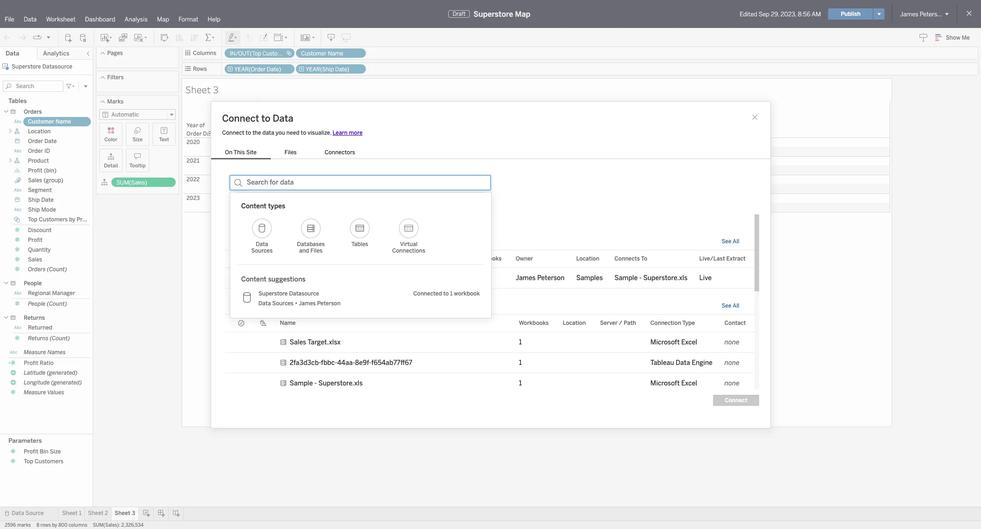Task type: vqa. For each thing, say whether or not it's contained in the screenshot.
second cell from the bottom
no



Task type: locate. For each thing, give the bounding box(es) containing it.
microsoft excel down 'tableau data engine'
[[651, 379, 697, 387]]

james peterson up data guide image
[[901, 10, 945, 17]]

peterson
[[920, 10, 945, 17], [537, 274, 565, 282], [317, 300, 341, 307]]

ship date
[[28, 197, 54, 203]]

0 vertical spatial none
[[725, 338, 740, 346]]

on this site
[[225, 149, 257, 155]]

orders for orders
[[24, 109, 42, 115]]

1 vertical spatial ship
[[28, 207, 40, 213]]

2 vertical spatial connect
[[725, 397, 748, 404]]

- down 2fa3d3cb-
[[315, 379, 317, 387]]

1 horizontal spatial databases
[[297, 241, 325, 247]]

rows
[[40, 523, 51, 528]]

1 ship from the top
[[28, 197, 40, 203]]

0 vertical spatial sheet 3
[[186, 83, 219, 96]]

customers down mode on the top
[[39, 216, 68, 223]]

0 vertical spatial orders
[[24, 109, 42, 115]]

dashboard
[[85, 16, 115, 23]]

(generated) up longitude (generated)
[[47, 370, 78, 376]]

people for people (count)
[[28, 301, 46, 307]]

0 horizontal spatial sample - superstore.xls
[[290, 379, 363, 387]]

grid
[[225, 250, 755, 297], [225, 314, 755, 454]]

1
[[450, 290, 453, 297], [519, 338, 522, 346], [519, 359, 522, 367], [519, 379, 522, 387], [79, 510, 81, 517]]

highlight image
[[228, 33, 238, 42]]

1 vertical spatial peterson
[[537, 274, 565, 282]]

target.xlsx
[[308, 338, 341, 346]]

0 vertical spatial sample
[[615, 274, 638, 282]]

2 vertical spatial location
[[563, 320, 586, 326]]

2 microsoft from the top
[[651, 379, 680, 387]]

top
[[533, 101, 543, 109], [28, 216, 37, 223], [24, 458, 33, 465]]

excel
[[682, 338, 697, 346], [682, 379, 697, 387]]

/ right in
[[512, 101, 514, 109]]

0 vertical spatial people
[[24, 280, 42, 287]]

1 horizontal spatial sheet 3
[[186, 83, 219, 96]]

in / out of top customers by profit  /  customer name
[[506, 101, 643, 109]]

data left engine
[[676, 359, 690, 367]]

1 vertical spatial microsoft excel
[[651, 379, 697, 387]]

2 date) from the left
[[335, 66, 349, 73]]

1 horizontal spatial customer name
[[301, 50, 343, 57]]

0 vertical spatial james peterson
[[901, 10, 945, 17]]

1 vertical spatial customer
[[601, 101, 626, 109]]

content up popular data
[[241, 202, 267, 210]]

superstore datasource inside the search results list box
[[259, 290, 319, 297]]

(count) for people (count)
[[47, 301, 67, 307]]

files inside databases and files
[[311, 247, 323, 254]]

regional manager
[[28, 290, 75, 297]]

2 horizontal spatial peterson
[[920, 10, 945, 17]]

samples
[[577, 274, 603, 282]]

2 vertical spatial superstore datasource
[[259, 290, 319, 297]]

0 vertical spatial excel
[[682, 338, 697, 346]]

4 row from the top
[[225, 373, 755, 394]]

2 excel from the top
[[682, 379, 697, 387]]

row group containing sales target.xlsx
[[225, 332, 755, 435]]

1 see from the top
[[722, 238, 732, 245]]

0 vertical spatial measure
[[24, 349, 46, 356]]

data up the you
[[273, 113, 293, 124]]

1 vertical spatial date
[[41, 197, 54, 203]]

see all for 1
[[722, 302, 740, 309]]

0 horizontal spatial /
[[512, 101, 514, 109]]

sales inside row group
[[290, 338, 306, 346]]

1 horizontal spatial date)
[[335, 66, 349, 73]]

replay animation image
[[33, 33, 42, 42], [46, 34, 51, 40]]

data guide image
[[919, 33, 929, 42]]

orders down search text field
[[24, 109, 42, 115]]

you
[[276, 129, 285, 136]]

0 vertical spatial returns
[[24, 315, 45, 321]]

filters
[[107, 74, 124, 81]]

row containing superstore datasource
[[225, 268, 755, 288]]

sales down quantity
[[28, 256, 42, 263]]

orders down quantity
[[28, 266, 46, 273]]

excel down type
[[682, 338, 697, 346]]

order for order id
[[28, 148, 43, 154]]

sort descending image
[[190, 33, 199, 42]]

top customers by profit
[[28, 216, 91, 223]]

order up order id on the left top of page
[[28, 138, 43, 145]]

0 horizontal spatial date)
[[267, 66, 281, 73]]

see all button for superstore datasource
[[722, 238, 740, 245]]

sample - superstore.xls down fbbc-
[[290, 379, 363, 387]]

redo image
[[18, 33, 27, 42]]

excel down 'tableau data engine'
[[682, 379, 697, 387]]

2 see all button from the top
[[722, 302, 740, 309]]

1 for sample - superstore.xls
[[519, 379, 522, 387]]

profit for profit
[[28, 237, 43, 243]]

microsoft down tableau
[[651, 379, 680, 387]]

profit
[[581, 101, 596, 109], [28, 167, 43, 174], [77, 216, 91, 223], [28, 237, 43, 243], [24, 360, 38, 366], [24, 448, 38, 455]]

2 2023, year of ship date. press space to toggle selection. press escape to go back to the left margin. use arrow keys to navigate headers text field from the top
[[221, 193, 258, 203]]

longitude
[[24, 380, 50, 386]]

returns down returned
[[28, 335, 48, 342]]

row
[[225, 268, 755, 288], [225, 332, 755, 353], [225, 353, 755, 373], [225, 373, 755, 394]]

server
[[600, 320, 618, 326]]

types
[[268, 202, 285, 210]]

0 vertical spatial ship
[[28, 197, 40, 203]]

size up tooltip
[[132, 137, 143, 143]]

in
[[506, 101, 511, 109]]

superstore.xls down 44aa-
[[319, 379, 363, 387]]

2 row from the top
[[225, 332, 755, 353]]

connect
[[222, 113, 259, 124], [222, 129, 244, 136], [725, 397, 748, 404]]

databases down content suggestions
[[230, 301, 262, 309]]

orders
[[24, 109, 42, 115], [28, 266, 46, 273]]

1 content from the top
[[241, 202, 267, 210]]

people
[[24, 280, 42, 287], [28, 301, 46, 307]]

order up product
[[28, 148, 43, 154]]

customers down bin
[[35, 458, 64, 465]]

to for connect to the data you need to visualize. learn more
[[246, 129, 251, 136]]

files down the connect to the data you need to visualize. learn more
[[285, 149, 297, 155]]

1 vertical spatial measure
[[24, 389, 46, 396]]

/ for in
[[512, 101, 514, 109]]

1 grid from the top
[[225, 250, 755, 297]]

tables
[[8, 97, 27, 104], [352, 241, 368, 247]]

grid containing sales target.xlsx
[[225, 314, 755, 454]]

customer name up order date
[[28, 118, 71, 125]]

3 row from the top
[[225, 353, 755, 373]]

profit ratio
[[24, 360, 54, 366]]

connect inside button
[[725, 397, 748, 404]]

databases for databases
[[230, 301, 262, 309]]

0 vertical spatial sources
[[246, 237, 271, 245]]

sheet 3
[[186, 83, 219, 96], [115, 510, 135, 517]]

connects
[[615, 256, 640, 262]]

0 horizontal spatial replay animation image
[[33, 33, 42, 42]]

2 content from the top
[[241, 276, 267, 283]]

superstore.xls down to
[[643, 274, 688, 282]]

superstore inside the search results list box
[[259, 290, 288, 297]]

data
[[24, 16, 37, 23], [6, 50, 19, 57], [273, 113, 293, 124], [258, 219, 274, 228], [230, 237, 244, 245], [256, 241, 268, 247], [259, 300, 271, 307], [676, 359, 690, 367], [12, 510, 24, 517]]

2 vertical spatial customer
[[28, 118, 54, 125]]

data up redo "image"
[[24, 16, 37, 23]]

ship
[[28, 197, 40, 203], [28, 207, 40, 213]]

0 horizontal spatial peterson
[[317, 300, 341, 307]]

location
[[28, 128, 51, 135], [577, 256, 600, 262], [563, 320, 586, 326]]

2 horizontal spatial datasource
[[326, 274, 361, 282]]

2023, Year of Order Date. Press Space to toggle selection. Press Escape to go back to the left margin. Use arrow keys to navigate headers text field
[[184, 193, 221, 212]]

customer name
[[301, 50, 343, 57], [28, 118, 71, 125]]

microsoft excel down connection type
[[651, 338, 697, 346]]

date
[[44, 138, 57, 145], [41, 197, 54, 203]]

to right need
[[301, 129, 306, 136]]

returned
[[28, 325, 52, 331]]

top down profit bin size
[[24, 458, 33, 465]]

2 vertical spatial (count)
[[50, 335, 70, 342]]

see all button up extract
[[722, 238, 740, 245]]

date up "id"
[[44, 138, 57, 145]]

2021, Year of Ship Date. Press Space to toggle selection. Press Escape to go back to the left margin. Use arrow keys to navigate headers text field
[[221, 156, 258, 166]]

8:56
[[798, 10, 811, 17]]

1 vertical spatial microsoft
[[651, 379, 680, 387]]

- down to
[[640, 274, 642, 282]]

0 vertical spatial location
[[28, 128, 51, 135]]

1 vertical spatial content
[[241, 276, 267, 283]]

see all for superstore datasource
[[722, 238, 740, 245]]

date) down in/out(top customers by profit) in the top of the page
[[267, 66, 281, 73]]

all up extract
[[733, 238, 740, 245]]

duplicate image
[[118, 33, 128, 42]]

superstore up data sources • james peterson
[[290, 274, 324, 282]]

none down contact
[[725, 338, 740, 346]]

0 vertical spatial size
[[132, 137, 143, 143]]

2 order from the top
[[28, 148, 43, 154]]

databases and files link
[[287, 212, 335, 259]]

ship mode
[[28, 207, 56, 213]]

(count)
[[47, 266, 67, 273], [47, 301, 67, 307], [50, 335, 70, 342]]

see up contact
[[722, 302, 732, 309]]

date up mode on the top
[[41, 197, 54, 203]]

in/out(top customers by profit)
[[230, 50, 316, 57]]

replay animation image up analytics
[[46, 34, 51, 40]]

/ inside grid
[[619, 320, 623, 326]]

top for top customers by profit
[[28, 216, 37, 223]]

2 see from the top
[[722, 302, 732, 309]]

sample - superstore.xls down to
[[615, 274, 688, 282]]

1 vertical spatial sample - superstore.xls
[[290, 379, 363, 387]]

marks. press enter to open the view data window.. use arrow keys to navigate data visualization elements. image
[[258, 138, 891, 213]]

to for connect to data
[[261, 113, 271, 124]]

1 order from the top
[[28, 138, 43, 145]]

0 horizontal spatial james peterson
[[516, 274, 565, 282]]

data down the undo icon
[[6, 50, 19, 57]]

none right engine
[[725, 359, 740, 367]]

3 none from the top
[[725, 379, 740, 387]]

sales for sales
[[28, 256, 42, 263]]

and
[[299, 247, 309, 254]]

location up order date
[[28, 128, 51, 135]]

columns
[[193, 50, 216, 56]]

0 horizontal spatial tables
[[8, 97, 27, 104]]

8 rows by 800 columns
[[36, 523, 87, 528]]

color
[[104, 137, 118, 143]]

1 horizontal spatial james peterson
[[901, 10, 945, 17]]

2 see all from the top
[[722, 302, 740, 309]]

map
[[515, 10, 531, 18], [157, 16, 169, 23]]

returns up returned
[[24, 315, 45, 321]]

superstore down content suggestions
[[259, 290, 288, 297]]

see for superstore datasource
[[722, 238, 732, 245]]

2 vertical spatial top
[[24, 458, 33, 465]]

1 vertical spatial james
[[516, 274, 536, 282]]

datasource inside grid
[[326, 274, 361, 282]]

superstore datasource
[[12, 63, 72, 70], [290, 274, 361, 282], [259, 290, 319, 297]]

suggestions
[[268, 276, 306, 283]]

sales up 2fa3d3cb-
[[290, 338, 306, 346]]

top right of
[[533, 101, 543, 109]]

1 vertical spatial people
[[28, 301, 46, 307]]

0 horizontal spatial sample
[[290, 379, 313, 387]]

0 vertical spatial (generated)
[[47, 370, 78, 376]]

2023, year of ship date. press space to toggle selection. press escape to go back to the left margin. use arrow keys to navigate headers text field down 2022, year of ship date. press space to toggle selection. press escape to go back to the left margin. use arrow keys to navigate headers text field
[[221, 193, 258, 203]]

customers for top customers by profit
[[39, 216, 68, 223]]

see all up contact
[[722, 302, 740, 309]]

see
[[722, 238, 732, 245], [722, 302, 732, 309]]

2 microsoft excel from the top
[[651, 379, 697, 387]]

(count) for orders (count)
[[47, 266, 67, 273]]

to left 'the' at the left top
[[246, 129, 251, 136]]

800
[[58, 523, 67, 528]]

2 all from the top
[[733, 302, 740, 309]]

0 vertical spatial microsoft excel
[[651, 338, 697, 346]]

(count) down regional manager
[[47, 301, 67, 307]]

2 horizontal spatial james
[[901, 10, 919, 17]]

peterson up data guide image
[[920, 10, 945, 17]]

1 date) from the left
[[267, 66, 281, 73]]

superstore
[[474, 10, 513, 18], [12, 63, 41, 70], [290, 274, 324, 282], [259, 290, 288, 297]]

3 down columns
[[213, 83, 219, 96]]

connection
[[651, 320, 681, 326]]

sum(sales)
[[117, 180, 147, 186]]

content suggestions
[[241, 276, 306, 283]]

files right and
[[311, 247, 323, 254]]

1 horizontal spatial superstore.xls
[[643, 274, 688, 282]]

totals image
[[205, 33, 216, 42]]

customers down fit image
[[263, 50, 291, 57]]

see up live/last extract
[[722, 238, 732, 245]]

2 vertical spatial james
[[299, 300, 316, 307]]

superstore.xls inside row group
[[319, 379, 363, 387]]

2023, Year of Ship Date. Press Space to toggle selection. Press Escape to go back to the left margin. Use arrow keys to navigate headers text field
[[221, 184, 258, 193], [221, 193, 258, 203]]

1 row from the top
[[225, 268, 755, 288]]

0 vertical spatial see all
[[722, 238, 740, 245]]

top up "discount"
[[28, 216, 37, 223]]

1 vertical spatial 3
[[132, 510, 135, 517]]

2022, Year of Ship Date. Press Space to toggle selection. Press Escape to go back to the left margin. Use arrow keys to navigate headers text field
[[221, 175, 258, 184]]

0 vertical spatial tables
[[8, 97, 27, 104]]

1 see all button from the top
[[722, 238, 740, 245]]

2 none from the top
[[725, 359, 740, 367]]

ship for ship mode
[[28, 207, 40, 213]]

1 vertical spatial sales
[[28, 256, 42, 263]]

superstore map
[[474, 10, 531, 18]]

databases up the suggestions
[[297, 241, 325, 247]]

sample - superstore.xls
[[615, 274, 688, 282], [290, 379, 363, 387]]

0 horizontal spatial customer name
[[28, 118, 71, 125]]

measure for measure values
[[24, 389, 46, 396]]

sales (group)
[[28, 177, 63, 184]]

grid containing superstore datasource
[[225, 250, 755, 297]]

1 vertical spatial superstore.xls
[[319, 379, 363, 387]]

0 vertical spatial 3
[[213, 83, 219, 96]]

2 vertical spatial sources
[[272, 300, 294, 307]]

regional
[[28, 290, 51, 297]]

size right bin
[[50, 448, 61, 455]]

microsoft
[[651, 338, 680, 346], [651, 379, 680, 387]]

sheet up "sum(sales): 2,326,534"
[[115, 510, 130, 517]]

visualize.
[[308, 129, 331, 136]]

microsoft down the connection
[[651, 338, 680, 346]]

1 horizontal spatial tables
[[352, 241, 368, 247]]

list box containing on this site
[[211, 147, 369, 159]]

all up contact
[[733, 302, 740, 309]]

profit (bin)
[[28, 167, 57, 174]]

1 horizontal spatial sample
[[615, 274, 638, 282]]

0 vertical spatial databases
[[297, 241, 325, 247]]

0 horizontal spatial superstore.xls
[[319, 379, 363, 387]]

analytics
[[43, 50, 69, 57]]

customers
[[263, 50, 291, 57], [544, 101, 572, 109], [39, 216, 68, 223], [35, 458, 64, 465]]

to
[[261, 113, 271, 124], [246, 129, 251, 136], [301, 129, 306, 136], [443, 290, 449, 297]]

sheet 3 up "sum(sales): 2,326,534"
[[115, 510, 135, 517]]

people down regional
[[28, 301, 46, 307]]

0 vertical spatial order
[[28, 138, 43, 145]]

microsoft for sales target.xlsx
[[651, 338, 680, 346]]

content left the suggestions
[[241, 276, 267, 283]]

list box
[[211, 147, 369, 159]]

0 horizontal spatial size
[[50, 448, 61, 455]]

see all button for 1
[[722, 302, 740, 309]]

1 measure from the top
[[24, 349, 46, 356]]

2 vertical spatial datasource
[[289, 290, 319, 297]]

connect for connect
[[725, 397, 748, 404]]

0 vertical spatial customer name
[[301, 50, 343, 57]]

james inside row
[[516, 274, 536, 282]]

by for 800
[[52, 523, 57, 528]]

download image
[[327, 33, 336, 42]]

0 vertical spatial microsoft
[[651, 338, 680, 346]]

0 vertical spatial connect
[[222, 113, 259, 124]]

(count) for returns (count)
[[50, 335, 70, 342]]

all for superstore datasource
[[733, 238, 740, 245]]

1 for sales target.xlsx
[[519, 338, 522, 346]]

1 vertical spatial sheet 3
[[115, 510, 135, 517]]

0 vertical spatial sales
[[28, 177, 42, 184]]

data sources inside the search results list box
[[251, 241, 273, 254]]

customer name up year(ship
[[301, 50, 343, 57]]

data sources • james peterson
[[259, 300, 341, 307]]

draft
[[453, 11, 466, 17]]

customer up out, in / out of top customers by profit. press space to toggle selection. press escape to go back to the left margin. use arrow keys to navigate headers text box
[[601, 101, 626, 109]]

2023,
[[781, 10, 797, 17]]

1 microsoft excel from the top
[[651, 338, 697, 346]]

1 all from the top
[[733, 238, 740, 245]]

superstore datasource inside row
[[290, 274, 361, 282]]

peterson left the samples
[[537, 274, 565, 282]]

bin
[[40, 448, 48, 455]]

sheet up 800
[[62, 510, 78, 517]]

source
[[25, 510, 44, 517]]

0 vertical spatial content
[[241, 202, 267, 210]]

superstore datasource down analytics
[[12, 63, 72, 70]]

new worksheet image
[[100, 33, 113, 42]]

see all button up contact
[[722, 302, 740, 309]]

8
[[36, 523, 39, 528]]

microsoft excel for sample - superstore.xls
[[651, 379, 697, 387]]

order for order date
[[28, 138, 43, 145]]

ship down segment
[[28, 197, 40, 203]]

columns
[[69, 523, 87, 528]]

workbooks
[[472, 256, 502, 262], [519, 320, 549, 326]]

year(ship date)
[[306, 66, 349, 73]]

1 vertical spatial all
[[733, 302, 740, 309]]

1 vertical spatial -
[[315, 379, 317, 387]]

to inside the search results list box
[[443, 290, 449, 297]]

2 grid from the top
[[225, 314, 755, 454]]

ship down the ship date
[[28, 207, 40, 213]]

1 microsoft from the top
[[651, 338, 680, 346]]

sales for sales target.xlsx
[[290, 338, 306, 346]]

sample down 2fa3d3cb-
[[290, 379, 313, 387]]

2 measure from the top
[[24, 389, 46, 396]]

measure up the profit ratio
[[24, 349, 46, 356]]

0 horizontal spatial -
[[315, 379, 317, 387]]

edited
[[740, 10, 758, 17]]

james peterson inside row
[[516, 274, 565, 282]]

excel for sample - superstore.xls
[[682, 379, 697, 387]]

customer up year(ship
[[301, 50, 327, 57]]

location up the samples
[[577, 256, 600, 262]]

customer up order date
[[28, 118, 54, 125]]

databases inside the search results list box
[[297, 241, 325, 247]]

datasource
[[42, 63, 72, 70], [326, 274, 361, 282], [289, 290, 319, 297]]

/ left path
[[619, 320, 623, 326]]

data
[[263, 129, 274, 136]]

row containing sales target.xlsx
[[225, 332, 755, 353]]

show/hide cards image
[[300, 33, 315, 42]]

2,326,534
[[121, 523, 144, 528]]

2 ship from the top
[[28, 207, 40, 213]]

measure down 'longitude'
[[24, 389, 46, 396]]

0 vertical spatial james
[[901, 10, 919, 17]]

format
[[179, 16, 198, 23]]

0 vertical spatial date
[[44, 138, 57, 145]]

1 excel from the top
[[682, 338, 697, 346]]

microsoft excel
[[651, 338, 697, 346], [651, 379, 697, 387]]

1 vertical spatial tables
[[352, 241, 368, 247]]

2023, year of ship date. press space to toggle selection. press escape to go back to the left margin. use arrow keys to navigate headers text field down 2022, year of ship date. press space to toggle selection. press escape to go back to the left margin. use arrow keys to navigate headers text box
[[221, 184, 258, 193]]

0 vertical spatial peterson
[[920, 10, 945, 17]]

to up data
[[261, 113, 271, 124]]

row group
[[225, 332, 755, 435]]

2fa3d3cb-fbbc-44aa-8e9f-f654ab77ff67
[[290, 359, 412, 367]]

(count) up names
[[50, 335, 70, 342]]

analysis
[[125, 16, 148, 23]]

3 up 2,326,534
[[132, 510, 135, 517]]

sum(sales):
[[93, 523, 120, 528]]

1 vertical spatial superstore datasource
[[290, 274, 361, 282]]

profit for profit bin size
[[24, 448, 38, 455]]

peterson right •
[[317, 300, 341, 307]]

1 see all from the top
[[722, 238, 740, 245]]

sample down connects
[[615, 274, 638, 282]]

superstore datasource down databases and files
[[290, 274, 361, 282]]

superstore datasource up •
[[259, 290, 319, 297]]

collapse image
[[85, 51, 91, 56]]

1 vertical spatial (count)
[[47, 301, 67, 307]]

popular data
[[230, 219, 274, 228]]

1 vertical spatial workbooks
[[519, 320, 549, 326]]

all for 1
[[733, 302, 740, 309]]

0 horizontal spatial datasource
[[42, 63, 72, 70]]

1 vertical spatial grid
[[225, 314, 755, 454]]

sales
[[28, 177, 42, 184], [28, 256, 42, 263], [290, 338, 306, 346]]

data down popular data
[[256, 241, 268, 247]]

1 vertical spatial connect
[[222, 129, 244, 136]]

pages
[[107, 50, 123, 56]]

1 vertical spatial (generated)
[[51, 380, 82, 386]]

2 horizontal spatial /
[[619, 320, 623, 326]]

2 horizontal spatial customer
[[601, 101, 626, 109]]

2 vertical spatial peterson
[[317, 300, 341, 307]]

databases
[[297, 241, 325, 247], [230, 301, 262, 309]]

(generated) up values at the bottom left of the page
[[51, 380, 82, 386]]

sheet down rows
[[186, 83, 211, 96]]

sample - superstore.xls inside row group
[[290, 379, 363, 387]]

/ up out, in / out of top customers by profit. press space to toggle selection. press escape to go back to the left margin. use arrow keys to navigate headers text box
[[598, 101, 600, 109]]



Task type: describe. For each thing, give the bounding box(es) containing it.
file
[[5, 16, 14, 23]]

contact
[[725, 320, 746, 326]]

Out, In / Out of Top Customers by Profit. Press Space to toggle selection. Press Escape to go back to the left margin. Use arrow keys to navigate headers text field
[[262, 110, 890, 119]]

data source
[[12, 510, 44, 517]]

data down content types
[[258, 219, 274, 228]]

live/last extract
[[700, 256, 746, 262]]

ship for ship date
[[28, 197, 40, 203]]

date) for year(order date)
[[267, 66, 281, 73]]

latitude (generated)
[[24, 370, 78, 376]]

2022, Year of Ship Date. Press Space to toggle selection. Press Escape to go back to the left margin. Use arrow keys to navigate headers text field
[[221, 166, 258, 175]]

learn more link
[[333, 129, 363, 136]]

by for profit)
[[292, 50, 298, 57]]

grid for databases
[[225, 314, 755, 454]]

tables link
[[335, 212, 384, 252]]

1 horizontal spatial 3
[[213, 83, 219, 96]]

rows
[[193, 66, 207, 72]]

2022, Year of Order Date. Press Space to toggle selection. Press Escape to go back to the left margin. Use arrow keys to navigate headers text field
[[184, 175, 221, 193]]

order date
[[28, 138, 57, 145]]

44aa-
[[337, 359, 355, 367]]

to
[[641, 256, 648, 262]]

engine
[[692, 359, 713, 367]]

james inside the search results list box
[[299, 300, 316, 307]]

orders (count)
[[28, 266, 67, 273]]

date for order date
[[44, 138, 57, 145]]

databases and files
[[297, 241, 325, 254]]

1 horizontal spatial workbooks
[[519, 320, 549, 326]]

edited sep 29, 2023, 8:56 am
[[740, 10, 821, 17]]

date for ship date
[[41, 197, 54, 203]]

microsoft excel for sales target.xlsx
[[651, 338, 697, 346]]

top customers
[[24, 458, 64, 465]]

popular
[[230, 219, 256, 228]]

names
[[47, 349, 66, 356]]

1 vertical spatial location
[[577, 256, 600, 262]]

connections
[[392, 247, 426, 254]]

0 vertical spatial sample - superstore.xls
[[615, 274, 688, 282]]

f654ab77ff67
[[371, 359, 412, 367]]

publish
[[841, 11, 861, 17]]

2024, Year of Ship Date. Press Space to toggle selection. Press Escape to go back to the left margin. Use arrow keys to navigate headers text field
[[221, 203, 258, 212]]

Search text field
[[3, 81, 63, 92]]

1 none from the top
[[725, 338, 740, 346]]

live
[[700, 274, 712, 282]]

(bin)
[[44, 167, 57, 174]]

name inside grid
[[280, 320, 296, 326]]

live/last
[[700, 256, 725, 262]]

1 horizontal spatial map
[[515, 10, 531, 18]]

data inside row
[[676, 359, 690, 367]]

tables inside the search results list box
[[352, 241, 368, 247]]

by for profit
[[69, 216, 75, 223]]

id
[[44, 148, 50, 154]]

customers up out, in / out of top customers by profit. press space to toggle selection. press escape to go back to the left margin. use arrow keys to navigate headers text box
[[544, 101, 572, 109]]

content for content suggestions
[[241, 276, 267, 283]]

discount
[[28, 227, 51, 234]]

this
[[234, 149, 245, 155]]

2fa3d3cb-
[[290, 359, 321, 367]]

ratio
[[40, 360, 54, 366]]

sales target.xlsx
[[290, 338, 341, 346]]

on
[[225, 149, 232, 155]]

Search for data text field
[[230, 175, 491, 190]]

1 horizontal spatial size
[[132, 137, 143, 143]]

1 vertical spatial customer name
[[28, 118, 71, 125]]

microsoft for sample - superstore.xls
[[651, 379, 680, 387]]

/ for server
[[619, 320, 623, 326]]

(generated) for longitude (generated)
[[51, 380, 82, 386]]

sales for sales (group)
[[28, 177, 42, 184]]

0 vertical spatial workbooks
[[472, 256, 502, 262]]

2021, Year of Order Date. Press Space to toggle selection. Press Escape to go back to the left margin. Use arrow keys to navigate headers text field
[[184, 156, 221, 175]]

connectors
[[325, 149, 355, 155]]

people (count)
[[28, 301, 67, 307]]

virtual
[[400, 241, 418, 247]]

measure for measure names
[[24, 349, 46, 356]]

In, In / Out of Top Customers by Profit. Press Space to toggle selection. Press Escape to go back to the left margin. Use arrow keys to navigate headers text field
[[258, 110, 262, 119]]

sort ascending image
[[175, 33, 184, 42]]

peterson inside the search results list box
[[317, 300, 341, 307]]

to use edit in desktop, save the workbook outside of personal space image
[[342, 33, 351, 42]]

format workbook image
[[259, 33, 268, 42]]

(generated) for latitude (generated)
[[47, 370, 78, 376]]

show labels image
[[244, 33, 253, 42]]

datasource inside the search results list box
[[289, 290, 319, 297]]

0 horizontal spatial 3
[[132, 510, 135, 517]]

sep
[[759, 10, 770, 17]]

connect for connect to the data you need to visualize. learn more
[[222, 129, 244, 136]]

in/out(top
[[230, 50, 261, 57]]

people for people
[[24, 280, 42, 287]]

year(order
[[235, 66, 266, 73]]

1 2023, year of ship date. press space to toggle selection. press escape to go back to the left margin. use arrow keys to navigate headers text field from the top
[[221, 184, 258, 193]]

latitude
[[24, 370, 45, 376]]

order id
[[28, 148, 50, 154]]

content for content types
[[241, 202, 267, 210]]

out
[[515, 101, 525, 109]]

superstore inside row
[[290, 274, 324, 282]]

connection type
[[651, 320, 695, 326]]

connect button
[[713, 395, 759, 406]]

new data source image
[[64, 33, 73, 42]]

0 vertical spatial -
[[640, 274, 642, 282]]

connects to
[[615, 256, 648, 262]]

top for top customers
[[24, 458, 33, 465]]

1 horizontal spatial peterson
[[537, 274, 565, 282]]

sheet left 2 at left
[[88, 510, 103, 517]]

pause auto updates image
[[79, 33, 88, 42]]

search results list box
[[230, 192, 491, 318]]

longitude (generated)
[[24, 380, 82, 386]]

data sources link
[[238, 212, 287, 259]]

0 vertical spatial superstore.xls
[[643, 274, 688, 282]]

- inside row group
[[315, 379, 317, 387]]

row containing 2fa3d3cb-fbbc-44aa-8e9f-f654ab77ff67
[[225, 353, 755, 373]]

clear sheet image
[[133, 33, 148, 42]]

virtual connections link
[[384, 212, 433, 259]]

sum(sales): 2,326,534
[[93, 523, 144, 528]]

(group)
[[44, 177, 63, 184]]

server / path
[[600, 320, 636, 326]]

virtual connections
[[392, 241, 426, 254]]

manager
[[52, 290, 75, 297]]

none for superstore.xls
[[725, 379, 740, 387]]

marks
[[107, 98, 124, 105]]

see for 1
[[722, 302, 732, 309]]

customers for in/out(top customers by profit)
[[263, 50, 291, 57]]

connected to 1 workbook
[[413, 290, 480, 297]]

returns for returns
[[24, 315, 45, 321]]

2596
[[5, 523, 16, 528]]

returns for returns (count)
[[28, 335, 48, 342]]

1 inside the search results list box
[[450, 290, 453, 297]]

of
[[526, 101, 532, 109]]

need
[[287, 129, 300, 136]]

0 horizontal spatial customer
[[28, 118, 54, 125]]

fit image
[[274, 33, 289, 42]]

measure values
[[24, 389, 64, 396]]

1 horizontal spatial customer
[[301, 50, 327, 57]]

data down content suggestions
[[259, 300, 271, 307]]

connect for connect to data
[[222, 113, 259, 124]]

superstore up search text field
[[12, 63, 41, 70]]

sheet 1
[[62, 510, 81, 517]]

extract
[[727, 256, 746, 262]]

databases for databases and files
[[297, 241, 325, 247]]

1 horizontal spatial /
[[598, 101, 600, 109]]

am
[[812, 10, 821, 17]]

grid for data sources
[[225, 250, 755, 297]]

customers for top customers
[[35, 458, 64, 465]]

superstore right 'draft'
[[474, 10, 513, 18]]

owner
[[516, 256, 533, 262]]

files inside list box
[[285, 149, 297, 155]]

publish button
[[829, 8, 873, 20]]

path
[[624, 320, 636, 326]]

values
[[47, 389, 64, 396]]

profit)
[[300, 50, 316, 57]]

swap rows and columns image
[[160, 33, 169, 42]]

fbbc-
[[321, 359, 337, 367]]

type
[[683, 320, 695, 326]]

data inside data sources
[[256, 241, 268, 247]]

2021, Year of Ship Date. Press Space to toggle selection. Press Escape to go back to the left margin. Use arrow keys to navigate headers text field
[[221, 147, 258, 156]]

to for connected to 1 workbook
[[443, 290, 449, 297]]

segment
[[28, 187, 52, 193]]

date) for year(ship date)
[[335, 66, 349, 73]]

1 horizontal spatial replay animation image
[[46, 34, 51, 40]]

0 horizontal spatial map
[[157, 16, 169, 23]]

excel for sales target.xlsx
[[682, 338, 697, 346]]

row containing sample - superstore.xls
[[225, 373, 755, 394]]

2020, Year of Order Date. Press Space to toggle selection. Press Escape to go back to the left margin. Use arrow keys to navigate headers text field
[[184, 138, 221, 156]]

data up 2596 marks
[[12, 510, 24, 517]]

undo image
[[3, 33, 12, 42]]

0 vertical spatial top
[[533, 101, 543, 109]]

sheet 2
[[88, 510, 108, 517]]

detail
[[104, 163, 118, 169]]

0 vertical spatial datasource
[[42, 63, 72, 70]]

data down popular at left top
[[230, 237, 244, 245]]

returns (count)
[[28, 335, 70, 342]]

profit for profit (bin)
[[28, 167, 43, 174]]

orders for orders (count)
[[28, 266, 46, 273]]

show me button
[[931, 30, 979, 45]]

connect to data
[[222, 113, 293, 124]]

parameters
[[8, 437, 42, 444]]

0 vertical spatial superstore datasource
[[12, 63, 72, 70]]

1 vertical spatial sources
[[251, 247, 273, 254]]

profit for profit ratio
[[24, 360, 38, 366]]

none for 44aa-
[[725, 359, 740, 367]]

1 for 2fa3d3cb-fbbc-44aa-8e9f-f654ab77ff67
[[519, 359, 522, 367]]



